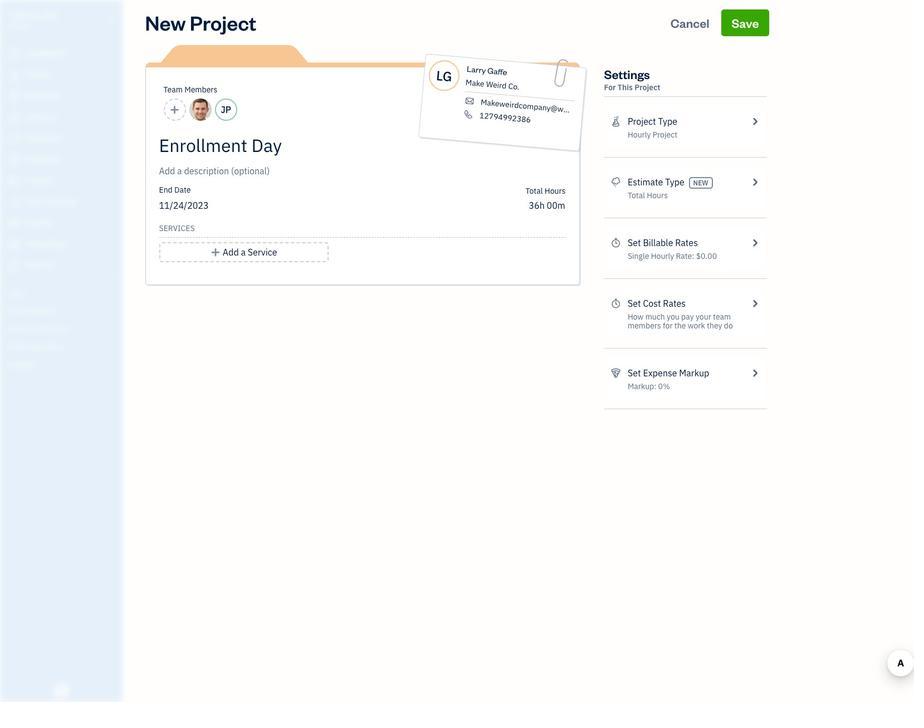 Task type: describe. For each thing, give the bounding box(es) containing it.
dashboard image
[[7, 48, 21, 60]]

0%
[[659, 382, 670, 392]]

how
[[628, 312, 644, 322]]

add
[[223, 247, 239, 258]]

phone image
[[463, 110, 474, 119]]

set for set cost rates
[[628, 298, 641, 309]]

turtle inc owner
[[9, 10, 59, 31]]

service
[[248, 247, 277, 258]]

project image
[[7, 176, 21, 187]]

new project
[[145, 9, 257, 36]]

main element
[[0, 0, 150, 703]]

chevronright image for rates
[[750, 297, 760, 310]]

freshbooks image
[[52, 685, 70, 698]]

timer image
[[7, 197, 21, 208]]

chevronright image for estimate type
[[750, 176, 760, 189]]

estimates image
[[611, 176, 621, 189]]

owner
[[9, 22, 29, 31]]

rates for set billable rates
[[676, 237, 698, 249]]

payment image
[[7, 133, 21, 144]]

set billable rates
[[628, 237, 698, 249]]

rate
[[676, 251, 692, 261]]

your
[[696, 312, 712, 322]]

turtle
[[9, 10, 41, 21]]

work
[[688, 321, 705, 331]]

report image
[[7, 260, 21, 271]]

client image
[[7, 70, 21, 81]]

settings
[[604, 66, 650, 82]]

pay
[[682, 312, 694, 322]]

0 horizontal spatial total
[[526, 186, 543, 196]]

apps image
[[8, 289, 119, 298]]

markup
[[680, 368, 710, 379]]

members
[[628, 321, 661, 331]]

1 horizontal spatial hours
[[647, 191, 668, 201]]

larry
[[466, 63, 486, 76]]

invoice image
[[7, 112, 21, 123]]

set for set billable rates
[[628, 237, 641, 249]]

cancel
[[671, 15, 710, 31]]

inc
[[43, 10, 59, 21]]

timetracking image for set cost rates
[[611, 297, 621, 310]]

make
[[465, 77, 485, 89]]

team members image
[[8, 307, 119, 315]]

you
[[667, 312, 680, 322]]

expenses image
[[611, 367, 621, 380]]

team members
[[164, 85, 218, 95]]

1 horizontal spatial total hours
[[628, 191, 668, 201]]

jp
[[221, 104, 231, 115]]

add a service
[[223, 247, 277, 258]]

end date
[[159, 185, 191, 195]]

projects image
[[611, 115, 621, 128]]

project inside settings for this project
[[635, 82, 661, 93]]

expense
[[643, 368, 677, 379]]

they
[[707, 321, 723, 331]]

team
[[713, 312, 731, 322]]

items and services image
[[8, 324, 119, 333]]

co.
[[508, 81, 520, 92]]

project type
[[628, 116, 678, 127]]

add team member image
[[170, 103, 180, 116]]

1 vertical spatial hourly
[[651, 251, 674, 261]]

Hourly Budget text field
[[529, 200, 566, 211]]

cost
[[643, 298, 661, 309]]

0 horizontal spatial total hours
[[526, 186, 566, 196]]

timetracking image for set billable rates
[[611, 236, 621, 250]]

markup: 0%
[[628, 382, 670, 392]]

settings for this project
[[604, 66, 661, 93]]

gaffe
[[487, 65, 508, 78]]

hourly project
[[628, 130, 678, 140]]

estimate
[[628, 177, 663, 188]]

bank connections image
[[8, 342, 119, 351]]

chevronright image for project type
[[750, 115, 760, 128]]

members
[[185, 85, 218, 95]]

makeweirdcompany@weird.co
[[480, 97, 588, 116]]



Task type: locate. For each thing, give the bounding box(es) containing it.
hours down the estimate type in the right top of the page
[[647, 191, 668, 201]]

set for set expense markup
[[628, 368, 641, 379]]

1 vertical spatial type
[[666, 177, 685, 188]]

timetracking image left cost
[[611, 297, 621, 310]]

rates up you
[[663, 298, 686, 309]]

do
[[724, 321, 733, 331]]

hourly down set billable rates
[[651, 251, 674, 261]]

set up single
[[628, 237, 641, 249]]

markup:
[[628, 382, 657, 392]]

Project Name text field
[[159, 134, 466, 157]]

cancel button
[[661, 9, 720, 36]]

date
[[174, 185, 191, 195]]

2 chevronright image from the top
[[750, 367, 760, 380]]

this
[[618, 82, 633, 93]]

1 vertical spatial set
[[628, 298, 641, 309]]

chevronright image
[[750, 115, 760, 128], [750, 176, 760, 189], [750, 236, 760, 250]]

lg
[[435, 66, 453, 85]]

1 set from the top
[[628, 237, 641, 249]]

type for estimate type
[[666, 177, 685, 188]]

team
[[164, 85, 183, 95]]

rates for set cost rates
[[663, 298, 686, 309]]

estimate image
[[7, 91, 21, 102]]

rates up the rate
[[676, 237, 698, 249]]

hours up hourly budget text box
[[545, 186, 566, 196]]

total hours up hourly budget text box
[[526, 186, 566, 196]]

estimate type
[[628, 177, 685, 188]]

timetracking image left billable
[[611, 236, 621, 250]]

1 horizontal spatial total
[[628, 191, 645, 201]]

2 timetracking image from the top
[[611, 297, 621, 310]]

single
[[628, 251, 649, 261]]

services
[[159, 223, 195, 234]]

the
[[675, 321, 686, 331]]

1 chevronright image from the top
[[750, 115, 760, 128]]

save button
[[722, 9, 769, 36]]

for
[[663, 321, 673, 331]]

0 vertical spatial chevronright image
[[750, 297, 760, 310]]

0 vertical spatial chevronright image
[[750, 115, 760, 128]]

end
[[159, 185, 173, 195]]

plus image
[[210, 246, 221, 259]]

1 timetracking image from the top
[[611, 236, 621, 250]]

chevronright image for markup
[[750, 367, 760, 380]]

hourly down project type
[[628, 130, 651, 140]]

hours
[[545, 186, 566, 196], [647, 191, 668, 201]]

1 vertical spatial chevronright image
[[750, 176, 760, 189]]

type
[[658, 116, 678, 127], [666, 177, 685, 188]]

total down "estimate"
[[628, 191, 645, 201]]

set up how
[[628, 298, 641, 309]]

project
[[190, 9, 257, 36], [635, 82, 661, 93], [628, 116, 656, 127], [653, 130, 678, 140]]

0 horizontal spatial hours
[[545, 186, 566, 196]]

total hours
[[526, 186, 566, 196], [628, 191, 668, 201]]

envelope image
[[464, 96, 476, 106]]

2 vertical spatial set
[[628, 368, 641, 379]]

12794992386
[[479, 110, 531, 125]]

0 vertical spatial hourly
[[628, 130, 651, 140]]

add a service button
[[159, 242, 329, 262]]

2 vertical spatial chevronright image
[[750, 236, 760, 250]]

type left new
[[666, 177, 685, 188]]

1 vertical spatial chevronright image
[[750, 367, 760, 380]]

money image
[[7, 218, 21, 229]]

save
[[732, 15, 759, 31]]

set cost rates
[[628, 298, 686, 309]]

total hours down "estimate"
[[628, 191, 668, 201]]

timetracking image
[[611, 236, 621, 250], [611, 297, 621, 310]]

0 vertical spatial type
[[658, 116, 678, 127]]

larry gaffe make weird co.
[[465, 63, 520, 92]]

much
[[646, 312, 665, 322]]

new
[[145, 9, 186, 36]]

0 vertical spatial rates
[[676, 237, 698, 249]]

chevronright image
[[750, 297, 760, 310], [750, 367, 760, 380]]

0 vertical spatial timetracking image
[[611, 236, 621, 250]]

total up hourly budget text box
[[526, 186, 543, 196]]

0 vertical spatial set
[[628, 237, 641, 249]]

hourly
[[628, 130, 651, 140], [651, 251, 674, 261]]

expense image
[[7, 154, 21, 166]]

set up markup:
[[628, 368, 641, 379]]

set expense markup
[[628, 368, 710, 379]]

a
[[241, 247, 246, 258]]

:
[[692, 251, 695, 261]]

single hourly rate : $0.00
[[628, 251, 717, 261]]

3 set from the top
[[628, 368, 641, 379]]

new
[[694, 179, 709, 187]]

3 chevronright image from the top
[[750, 236, 760, 250]]

chevronright image for set billable rates
[[750, 236, 760, 250]]

for
[[604, 82, 616, 93]]

how much you pay your team members for the work they do
[[628, 312, 733, 331]]

1 vertical spatial rates
[[663, 298, 686, 309]]

$0.00
[[696, 251, 717, 261]]

End date in  format text field
[[159, 200, 295, 211]]

settings image
[[8, 360, 119, 369]]

rates
[[676, 237, 698, 249], [663, 298, 686, 309]]

weird
[[486, 79, 507, 91]]

type up hourly project
[[658, 116, 678, 127]]

total
[[526, 186, 543, 196], [628, 191, 645, 201]]

2 set from the top
[[628, 298, 641, 309]]

chart image
[[7, 239, 21, 250]]

Project Description text field
[[159, 164, 466, 178]]

billable
[[643, 237, 673, 249]]

2 chevronright image from the top
[[750, 176, 760, 189]]

1 chevronright image from the top
[[750, 297, 760, 310]]

type for project type
[[658, 116, 678, 127]]

1 vertical spatial timetracking image
[[611, 297, 621, 310]]

set
[[628, 237, 641, 249], [628, 298, 641, 309], [628, 368, 641, 379]]



Task type: vqa. For each thing, say whether or not it's contained in the screenshot.


